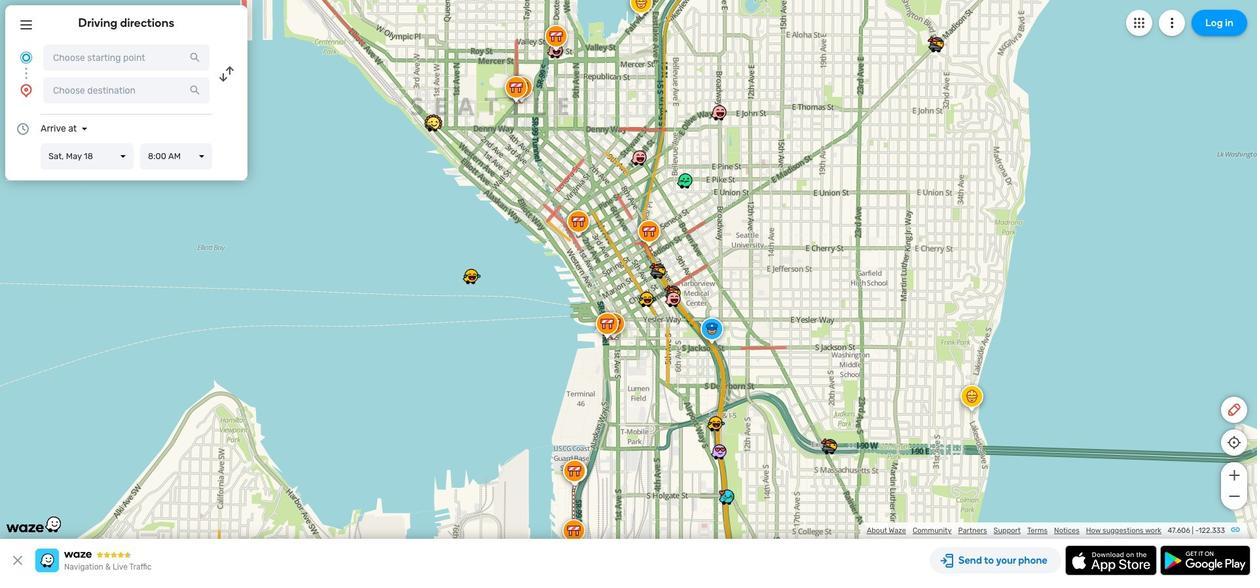 Task type: describe. For each thing, give the bounding box(es) containing it.
clock image
[[15, 121, 31, 137]]

zoom in image
[[1226, 468, 1243, 483]]

Choose starting point text field
[[43, 45, 210, 71]]

x image
[[10, 553, 26, 568]]

link image
[[1231, 525, 1241, 535]]



Task type: vqa. For each thing, say whether or not it's contained in the screenshot.
leftmost The W
no



Task type: locate. For each thing, give the bounding box(es) containing it.
current location image
[[18, 50, 34, 65]]

pencil image
[[1227, 402, 1242, 418]]

1 list box from the left
[[41, 143, 134, 170]]

list box
[[41, 143, 134, 170], [140, 143, 212, 170]]

0 horizontal spatial list box
[[41, 143, 134, 170]]

zoom out image
[[1226, 489, 1243, 504]]

2 list box from the left
[[140, 143, 212, 170]]

1 horizontal spatial list box
[[140, 143, 212, 170]]

location image
[[18, 83, 34, 98]]

Choose destination text field
[[43, 77, 210, 103]]



